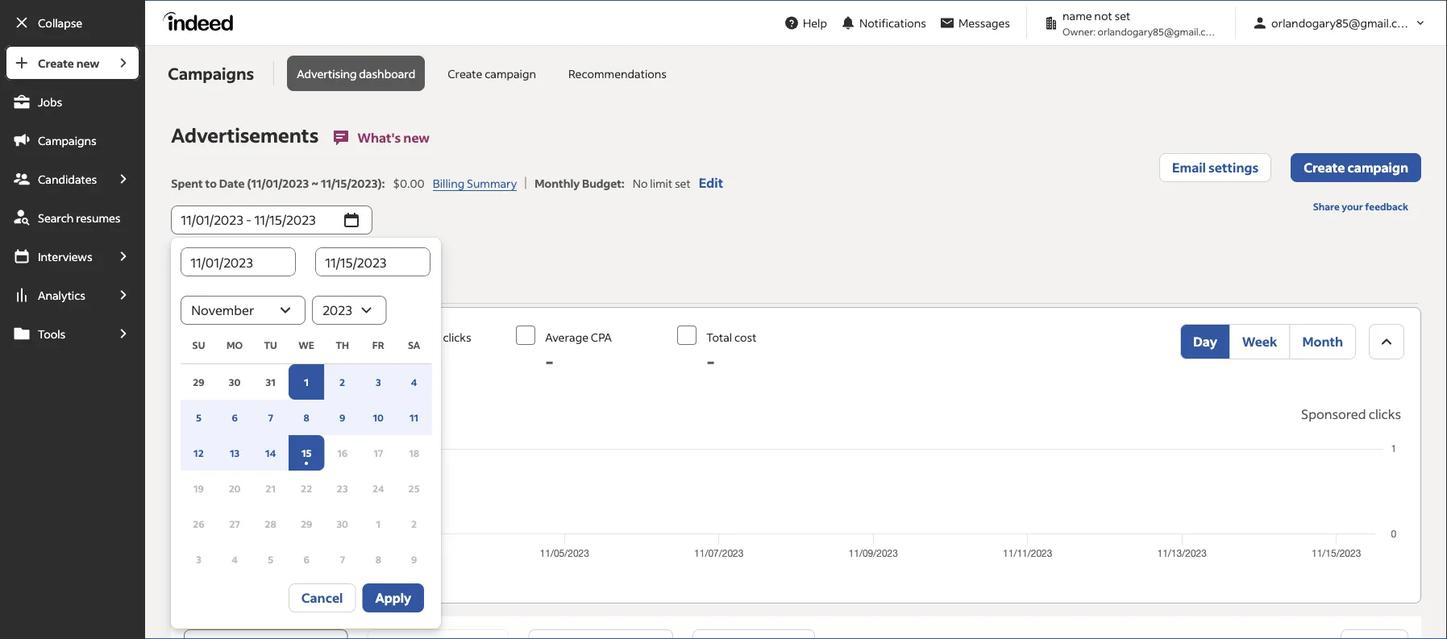 Task type: vqa. For each thing, say whether or not it's contained in the screenshot.
Recommendations link
yes



Task type: locate. For each thing, give the bounding box(es) containing it.
candidates
[[38, 172, 97, 186]]

7 button up the cancel
[[325, 542, 361, 578]]

0 horizontal spatial new
[[76, 56, 99, 70]]

1 0 from the left
[[220, 349, 233, 374]]

9 for topmost 9 button
[[340, 411, 346, 424]]

30 for the bottom 30 button
[[337, 518, 348, 530]]

1 down 24 button
[[376, 518, 381, 530]]

6 for bottom 6 button
[[304, 553, 310, 566]]

0 vertical spatial 29
[[193, 376, 205, 388]]

spent to date (11/01/2023 ~ 11/15/2023): $0.00 billing summary
[[171, 176, 517, 190]]

job ads button
[[174, 257, 248, 303]]

notifications
[[860, 16, 927, 30]]

1 vertical spatial new
[[404, 129, 430, 146]]

5 button up 12
[[181, 400, 217, 436]]

0 vertical spatial 7
[[268, 411, 273, 424]]

9 up 16
[[340, 411, 346, 424]]

8 up the apply
[[376, 553, 381, 566]]

1 horizontal spatial 8
[[376, 553, 381, 566]]

8 for 8 button to the bottom
[[376, 553, 381, 566]]

24 button
[[361, 471, 397, 507]]

0 vertical spatial 1 button
[[289, 365, 325, 400]]

1 horizontal spatial campaign
[[1348, 159, 1409, 176]]

1 vertical spatial 6
[[304, 553, 310, 566]]

campaigns inside campaigns link
[[38, 133, 97, 148]]

analytics
[[38, 288, 85, 302]]

5 button down 28 at the left bottom of page
[[253, 542, 289, 578]]

None checkbox
[[678, 326, 697, 345]]

- for total cost -
[[707, 349, 715, 374]]

0 vertical spatial 3 button
[[361, 365, 397, 400]]

29 button down the 22
[[289, 507, 325, 542]]

0 horizontal spatial 2 button
[[325, 365, 361, 400]]

monthly budget: no limit set edit
[[535, 175, 724, 191]]

3 up "10"
[[376, 376, 381, 388]]

group
[[1181, 324, 1357, 360]]

29 down 22 button
[[301, 518, 313, 530]]

sponsored right th
[[384, 330, 441, 345]]

4 button up 11
[[397, 365, 432, 400]]

1 horizontal spatial create campaign
[[1304, 159, 1409, 176]]

5 down 28 button
[[268, 553, 274, 566]]

8 up 15
[[304, 411, 310, 424]]

sponsored clicks
[[1302, 406, 1402, 423]]

1 vertical spatial 4
[[232, 553, 238, 566]]

1 vertical spatial 3
[[196, 553, 202, 566]]

3 button
[[361, 365, 397, 400], [181, 542, 217, 578]]

1 ads from the left
[[212, 271, 236, 288]]

- for average cpa -
[[545, 349, 554, 374]]

2 down 25 button
[[411, 518, 417, 530]]

1 vertical spatial 29
[[301, 518, 313, 530]]

1 horizontal spatial 3 button
[[361, 365, 397, 400]]

0 vertical spatial 30 button
[[217, 365, 253, 400]]

date
[[219, 176, 245, 190]]

1 vertical spatial 7 button
[[325, 542, 361, 578]]

1 vertical spatial set
[[675, 176, 691, 190]]

0 vertical spatial 5 button
[[181, 400, 217, 436]]

5 button
[[181, 400, 217, 436], [253, 542, 289, 578]]

0 horizontal spatial 0
[[220, 349, 233, 374]]

0 horizontal spatial 4 button
[[217, 542, 253, 578]]

1 horizontal spatial 29
[[301, 518, 313, 530]]

1 - from the left
[[545, 349, 554, 374]]

30 button down "23"
[[325, 507, 361, 542]]

30
[[229, 376, 241, 388], [337, 518, 348, 530]]

28
[[265, 518, 277, 530]]

29 down su
[[193, 376, 205, 388]]

0 horizontal spatial 5
[[196, 411, 202, 424]]

clicks right sa
[[443, 330, 472, 345]]

1 horizontal spatial 3
[[376, 376, 381, 388]]

email
[[1173, 159, 1207, 176]]

new right the what's
[[404, 129, 430, 146]]

9 button up the apply
[[397, 542, 432, 578]]

group containing day
[[1181, 324, 1357, 360]]

campaign
[[485, 66, 536, 81], [1348, 159, 1409, 176]]

tab list
[[171, 254, 1422, 307]]

1 vertical spatial 3 button
[[181, 542, 217, 578]]

create up share
[[1304, 159, 1346, 176]]

sponsored inside sponsored clicks 0
[[384, 330, 441, 345]]

0 right su
[[220, 349, 233, 374]]

1 vertical spatial create campaign link
[[1292, 153, 1422, 182]]

1 vertical spatial 2
[[411, 518, 417, 530]]

share your feedback
[[1314, 200, 1409, 213]]

8 button up 15
[[289, 400, 325, 436]]

1 horizontal spatial -
[[707, 349, 715, 374]]

1 horizontal spatial 7
[[340, 553, 345, 566]]

0 vertical spatial 3
[[376, 376, 381, 388]]

sponsored up 13 at bottom
[[191, 406, 256, 423]]

sponsored up 31 on the bottom left
[[220, 330, 277, 345]]

1 vertical spatial 2 button
[[397, 507, 432, 542]]

1 vertical spatial 9 button
[[397, 542, 432, 578]]

None field
[[181, 248, 296, 277], [316, 248, 431, 277], [181, 248, 296, 277], [316, 248, 431, 277]]

8 button
[[289, 400, 325, 436], [361, 542, 397, 578]]

candidates link
[[5, 161, 107, 197]]

apply button
[[362, 584, 424, 613]]

sponsored inside sponsored applies 0
[[220, 330, 277, 345]]

6 up 13 at bottom
[[232, 411, 238, 424]]

campaigns up candidates
[[38, 133, 97, 148]]

25 button
[[397, 471, 432, 507]]

new
[[76, 56, 99, 70], [404, 129, 430, 146]]

2 horizontal spatial create
[[1304, 159, 1346, 176]]

fr
[[373, 339, 385, 352]]

9 up the apply
[[411, 553, 417, 566]]

search... field
[[184, 630, 348, 640]]

3
[[376, 376, 381, 388], [196, 553, 202, 566]]

0 horizontal spatial 7
[[268, 411, 273, 424]]

1 horizontal spatial create
[[448, 66, 483, 81]]

advertising
[[297, 66, 357, 81]]

18
[[409, 447, 419, 459]]

4
[[411, 376, 417, 388], [232, 553, 238, 566]]

0 horizontal spatial 9 button
[[325, 400, 361, 436]]

create up jobs
[[38, 56, 74, 70]]

13
[[230, 447, 240, 459]]

notifications button
[[834, 5, 933, 41]]

resumes
[[76, 211, 121, 225]]

name not set owner: orlandogary85@gmail.com
[[1063, 8, 1221, 38]]

1 button down 24
[[361, 507, 397, 542]]

sponsored down month button
[[1302, 406, 1367, 423]]

1 vertical spatial 1 button
[[361, 507, 397, 542]]

advertisements
[[171, 122, 319, 147]]

new up jobs link
[[76, 56, 99, 70]]

5 up 12
[[196, 411, 202, 424]]

2
[[340, 376, 345, 388], [411, 518, 417, 530]]

0 horizontal spatial campaign
[[485, 66, 536, 81]]

2 down th
[[340, 376, 345, 388]]

0 horizontal spatial 3
[[196, 553, 202, 566]]

0 vertical spatial 8
[[304, 411, 310, 424]]

4 down sponsored clicks 0
[[411, 376, 417, 388]]

clicks inside sponsored clicks 0
[[443, 330, 472, 345]]

- inside total cost -
[[707, 349, 715, 374]]

total cost -
[[707, 330, 757, 374]]

applies
[[279, 330, 316, 345], [259, 406, 301, 423]]

choose a date 11/01/2023 - 11/15/2023 currently selected image
[[342, 211, 362, 230]]

0 inside sponsored clicks 0
[[384, 349, 397, 374]]

30 down 23 button
[[337, 518, 348, 530]]

1 horizontal spatial 6
[[304, 553, 310, 566]]

27
[[229, 518, 240, 530]]

9
[[340, 411, 346, 424], [411, 553, 417, 566]]

- down the average
[[545, 349, 554, 374]]

1 horizontal spatial campaigns
[[168, 63, 254, 84]]

1 horizontal spatial 9
[[411, 553, 417, 566]]

2 0 from the left
[[384, 349, 397, 374]]

applies inside sponsored applies 0
[[279, 330, 316, 345]]

0 vertical spatial 7 button
[[253, 400, 289, 436]]

0 horizontal spatial 3 button
[[181, 542, 217, 578]]

1 vertical spatial create campaign
[[1304, 159, 1409, 176]]

13 button
[[217, 436, 253, 471]]

new inside button
[[404, 129, 430, 146]]

0 inside sponsored applies 0
[[220, 349, 233, 374]]

share your feedback button
[[1301, 192, 1422, 221]]

0 vertical spatial 9
[[340, 411, 346, 424]]

create right "dashboard"
[[448, 66, 483, 81]]

4 button down 27
[[217, 542, 253, 578]]

4 down 27 "button"
[[232, 553, 238, 566]]

2 - from the left
[[707, 349, 715, 374]]

3 down 26 button
[[196, 553, 202, 566]]

4 button
[[397, 365, 432, 400], [217, 542, 253, 578]]

recommendations link
[[559, 56, 677, 91]]

create campaign link
[[438, 56, 546, 91], [1292, 153, 1422, 182]]

0 horizontal spatial ads
[[212, 271, 236, 288]]

26 button
[[181, 507, 217, 542]]

1 button right 31 on the bottom left
[[289, 365, 325, 400]]

0 vertical spatial campaigns
[[168, 63, 254, 84]]

0 horizontal spatial -
[[545, 349, 554, 374]]

7 button up 14
[[253, 400, 289, 436]]

18 button
[[397, 436, 432, 471]]

0 horizontal spatial clicks
[[443, 330, 472, 345]]

0
[[220, 349, 233, 374], [384, 349, 397, 374]]

row group
[[181, 364, 432, 578]]

set right the limit
[[675, 176, 691, 190]]

ads right job
[[212, 271, 236, 288]]

1 vertical spatial 30
[[337, 518, 348, 530]]

search
[[38, 211, 74, 225]]

2 button down th
[[325, 365, 361, 400]]

event
[[301, 271, 335, 288]]

0 horizontal spatial 8 button
[[289, 400, 325, 436]]

6 button up the cancel
[[289, 542, 325, 578]]

row group containing 29
[[181, 364, 432, 578]]

29 button down su
[[181, 365, 217, 400]]

7 up the cancel
[[340, 553, 345, 566]]

8 button up the apply
[[361, 542, 397, 578]]

sponsored for sponsored applies
[[191, 406, 256, 423]]

applies right tu
[[279, 330, 316, 345]]

30 button
[[217, 365, 253, 400], [325, 507, 361, 542]]

ads right "event"
[[337, 271, 360, 288]]

6 up the cancel
[[304, 553, 310, 566]]

1 vertical spatial 7
[[340, 553, 345, 566]]

orlandogary85@gmail.com
[[1272, 16, 1415, 30], [1098, 25, 1221, 38]]

0 horizontal spatial orlandogary85@gmail.com
[[1098, 25, 1221, 38]]

interviews link
[[5, 239, 107, 274]]

9 button up 16
[[325, 400, 361, 436]]

clicks
[[443, 330, 472, 345], [1369, 406, 1402, 423]]

5 for 5 button to the right
[[268, 553, 274, 566]]

3 for 2
[[376, 376, 381, 388]]

applies for sponsored applies 0
[[279, 330, 316, 345]]

30 up sponsored applies at bottom left
[[229, 376, 241, 388]]

collapse
[[38, 15, 82, 30]]

27 button
[[217, 507, 253, 542]]

2 button down 25
[[397, 507, 432, 542]]

1 vertical spatial 5
[[268, 553, 274, 566]]

0 for sponsored clicks 0
[[384, 349, 397, 374]]

0 horizontal spatial 6
[[232, 411, 238, 424]]

edit
[[699, 175, 724, 191]]

0 vertical spatial 2
[[340, 376, 345, 388]]

1 vertical spatial 9
[[411, 553, 417, 566]]

20
[[229, 482, 241, 495]]

billing summary link
[[433, 176, 517, 191]]

summary
[[467, 176, 517, 190]]

Select date field
[[171, 206, 337, 235]]

0 vertical spatial set
[[1115, 8, 1131, 23]]

16 button
[[325, 436, 361, 471]]

1 vertical spatial 1
[[376, 518, 381, 530]]

sponsored for sponsored applies 0
[[220, 330, 277, 345]]

clicks down the 'hide chart' icon
[[1369, 406, 1402, 423]]

0 vertical spatial 30
[[229, 376, 241, 388]]

12
[[194, 447, 204, 459]]

1 horizontal spatial 4
[[411, 376, 417, 388]]

set right not
[[1115, 8, 1131, 23]]

1 horizontal spatial 30 button
[[325, 507, 361, 542]]

1 horizontal spatial 2 button
[[397, 507, 432, 542]]

your
[[1342, 200, 1364, 213]]

29 for right 29 button
[[301, 518, 313, 530]]

6 button up 13 at bottom
[[217, 400, 253, 436]]

0 vertical spatial new
[[76, 56, 99, 70]]

0 vertical spatial 9 button
[[325, 400, 361, 436]]

1 vertical spatial campaign
[[1348, 159, 1409, 176]]

1 horizontal spatial clicks
[[1369, 406, 1402, 423]]

None checkbox
[[191, 326, 211, 345], [355, 326, 374, 345], [516, 326, 536, 345], [191, 326, 211, 345], [355, 326, 374, 345], [516, 326, 536, 345]]

billing
[[433, 176, 465, 190]]

interviews
[[38, 249, 92, 264]]

0 vertical spatial 5
[[196, 411, 202, 424]]

6
[[232, 411, 238, 424], [304, 553, 310, 566]]

0 horizontal spatial 8
[[304, 411, 310, 424]]

8 for the left 8 button
[[304, 411, 310, 424]]

grid
[[181, 325, 432, 578]]

0 horizontal spatial 4
[[232, 553, 238, 566]]

email settings button
[[1160, 153, 1272, 182]]

1 horizontal spatial ads
[[337, 271, 360, 288]]

1 right 31 on the bottom left
[[304, 376, 309, 388]]

30 button up sponsored applies at bottom left
[[217, 365, 253, 400]]

not
[[1095, 8, 1113, 23]]

advertising dashboard link
[[287, 56, 425, 91]]

0 horizontal spatial 2
[[340, 376, 345, 388]]

name not set owner: orlandogary85@gmail.com element
[[1037, 7, 1226, 39]]

3 button for 26
[[181, 542, 217, 578]]

-
[[545, 349, 554, 374], [707, 349, 715, 374]]

0 left sa
[[384, 349, 397, 374]]

1 vertical spatial 5 button
[[253, 542, 289, 578]]

- down "total"
[[707, 349, 715, 374]]

3 button down 26
[[181, 542, 217, 578]]

0 vertical spatial applies
[[279, 330, 316, 345]]

new inside menu bar
[[76, 56, 99, 70]]

0 horizontal spatial 1
[[304, 376, 309, 388]]

2 button
[[325, 365, 361, 400], [397, 507, 432, 542]]

0 horizontal spatial campaigns
[[38, 133, 97, 148]]

collapse button
[[5, 5, 141, 40]]

12 button
[[181, 436, 217, 471]]

applies for sponsored applies
[[259, 406, 301, 423]]

5
[[196, 411, 202, 424], [268, 553, 274, 566]]

7 down 31 button
[[268, 411, 273, 424]]

1 vertical spatial campaigns
[[38, 133, 97, 148]]

1 horizontal spatial 5 button
[[253, 542, 289, 578]]

1 vertical spatial applies
[[259, 406, 301, 423]]

3 button up "10"
[[361, 365, 397, 400]]

applies down 31 button
[[259, 406, 301, 423]]

sponsored
[[220, 330, 277, 345], [384, 330, 441, 345], [191, 406, 256, 423], [1302, 406, 1367, 423]]

0 horizontal spatial create campaign
[[448, 66, 536, 81]]

0 vertical spatial 6
[[232, 411, 238, 424]]

campaigns down indeed home image
[[168, 63, 254, 84]]

1 horizontal spatial 8 button
[[361, 542, 397, 578]]

menu bar
[[0, 45, 145, 640]]

budget:
[[582, 176, 625, 190]]

0 vertical spatial clicks
[[443, 330, 472, 345]]

0 horizontal spatial 29
[[193, 376, 205, 388]]

- inside 'average cpa -'
[[545, 349, 554, 374]]



Task type: describe. For each thing, give the bounding box(es) containing it.
week button
[[1230, 324, 1291, 360]]

what's new
[[358, 129, 430, 146]]

0 vertical spatial 2 button
[[325, 365, 361, 400]]

new for what's new
[[404, 129, 430, 146]]

15
[[302, 447, 312, 459]]

22 button
[[289, 471, 325, 507]]

create for create campaign link to the right
[[1304, 159, 1346, 176]]

menu bar containing create new
[[0, 45, 145, 640]]

10
[[373, 411, 384, 424]]

create new link
[[5, 45, 107, 81]]

day
[[1194, 334, 1218, 350]]

search resumes
[[38, 211, 121, 225]]

31 button
[[253, 365, 289, 400]]

create inside menu bar
[[38, 56, 74, 70]]

orlandogary85@gmail.com button
[[1246, 8, 1435, 38]]

6 for the topmost 6 button
[[232, 411, 238, 424]]

email settings
[[1173, 159, 1259, 176]]

we
[[299, 339, 315, 352]]

7 for rightmost 7 button
[[340, 553, 345, 566]]

10 button
[[361, 400, 397, 436]]

1 horizontal spatial 7 button
[[325, 542, 361, 578]]

help
[[803, 16, 828, 30]]

7 for the topmost 7 button
[[268, 411, 273, 424]]

31
[[266, 376, 276, 388]]

15 button
[[289, 436, 325, 471]]

hiring
[[261, 271, 298, 288]]

0 vertical spatial 1
[[304, 376, 309, 388]]

owner:
[[1063, 25, 1096, 38]]

sponsored clicks 0
[[384, 330, 472, 374]]

14 button
[[253, 436, 289, 471]]

analytics link
[[5, 277, 107, 313]]

cpa
[[591, 330, 612, 345]]

campaigns link
[[5, 123, 141, 158]]

1 horizontal spatial create campaign link
[[1292, 153, 1422, 182]]

17
[[374, 447, 383, 459]]

clicks for sponsored clicks 0
[[443, 330, 472, 345]]

1 horizontal spatial 2
[[411, 518, 417, 530]]

dashboard
[[359, 66, 416, 81]]

new for create new
[[76, 56, 99, 70]]

tools link
[[5, 316, 107, 352]]

sponsored for sponsored clicks
[[1302, 406, 1367, 423]]

0 vertical spatial 4
[[411, 376, 417, 388]]

14
[[265, 447, 276, 459]]

0 vertical spatial 29 button
[[181, 365, 217, 400]]

settings
[[1209, 159, 1259, 176]]

apply
[[375, 590, 412, 607]]

sponsored applies 0
[[220, 330, 316, 374]]

19
[[194, 482, 204, 495]]

what's new button
[[319, 120, 443, 156]]

day button
[[1181, 324, 1231, 360]]

jobs
[[38, 94, 62, 109]]

create new
[[38, 56, 99, 70]]

30 for 30 button to the left
[[229, 376, 241, 388]]

29 for 29 button to the top
[[193, 376, 205, 388]]

3 for 26
[[196, 553, 202, 566]]

1 horizontal spatial 9 button
[[397, 542, 432, 578]]

21
[[266, 482, 276, 495]]

23
[[337, 482, 348, 495]]

help button
[[778, 8, 834, 38]]

1 vertical spatial 30 button
[[325, 507, 361, 542]]

total
[[707, 330, 733, 345]]

$0.00
[[393, 176, 425, 190]]

average cpa -
[[545, 330, 612, 374]]

0 vertical spatial 6 button
[[217, 400, 253, 436]]

11/15/2023):
[[321, 176, 385, 190]]

(11/01/2023
[[247, 176, 309, 190]]

~
[[311, 176, 319, 190]]

indeed home image
[[163, 12, 241, 31]]

tools
[[38, 327, 66, 341]]

22
[[301, 482, 312, 495]]

9 for rightmost 9 button
[[411, 553, 417, 566]]

job ads
[[187, 271, 236, 288]]

month button
[[1290, 324, 1357, 360]]

job
[[187, 271, 210, 288]]

hide chart image
[[1378, 332, 1397, 352]]

mo
[[227, 339, 243, 352]]

24
[[373, 482, 384, 495]]

0 vertical spatial 4 button
[[397, 365, 432, 400]]

create for the top create campaign link
[[448, 66, 483, 81]]

1 vertical spatial 6 button
[[289, 542, 325, 578]]

3 button for 2
[[361, 365, 397, 400]]

average
[[545, 330, 589, 345]]

0 vertical spatial campaign
[[485, 66, 536, 81]]

20 button
[[217, 471, 253, 507]]

set inside the 'monthly budget: no limit set edit'
[[675, 176, 691, 190]]

11
[[410, 411, 419, 424]]

search resumes link
[[5, 200, 141, 236]]

26
[[193, 518, 205, 530]]

cancel
[[302, 590, 343, 607]]

5 for the left 5 button
[[196, 411, 202, 424]]

1 vertical spatial 4 button
[[217, 542, 253, 578]]

sponsored for sponsored clicks 0
[[384, 330, 441, 345]]

week
[[1243, 334, 1278, 350]]

0 for sponsored applies 0
[[220, 349, 233, 374]]

set inside name not set owner: orlandogary85@gmail.com
[[1115, 8, 1131, 23]]

recommendations
[[569, 66, 667, 81]]

clicks for sponsored clicks
[[1369, 406, 1402, 423]]

grid containing su
[[181, 325, 432, 578]]

25
[[409, 482, 420, 495]]

21 button
[[253, 471, 289, 507]]

0 horizontal spatial 30 button
[[217, 365, 253, 400]]

0 horizontal spatial 5 button
[[181, 400, 217, 436]]

1 horizontal spatial 1
[[376, 518, 381, 530]]

tab list containing job ads
[[171, 254, 1422, 307]]

messages
[[959, 16, 1011, 30]]

advertising dashboard
[[297, 66, 416, 81]]

orlandogary85@gmail.com inside name not set owner: orlandogary85@gmail.com
[[1098, 25, 1221, 38]]

1 horizontal spatial 29 button
[[289, 507, 325, 542]]

17 button
[[361, 436, 397, 471]]

0 vertical spatial create campaign link
[[438, 56, 546, 91]]

1 vertical spatial 8 button
[[361, 542, 397, 578]]

orlandogary85@gmail.com inside dropdown button
[[1272, 16, 1415, 30]]

16
[[337, 447, 348, 459]]

sponsored applies
[[191, 406, 301, 423]]

no
[[633, 176, 648, 190]]

messages link
[[933, 8, 1017, 38]]

1 horizontal spatial 1 button
[[361, 507, 397, 542]]

jobs link
[[5, 84, 141, 119]]

2 ads from the left
[[337, 271, 360, 288]]

0 vertical spatial create campaign
[[448, 66, 536, 81]]



